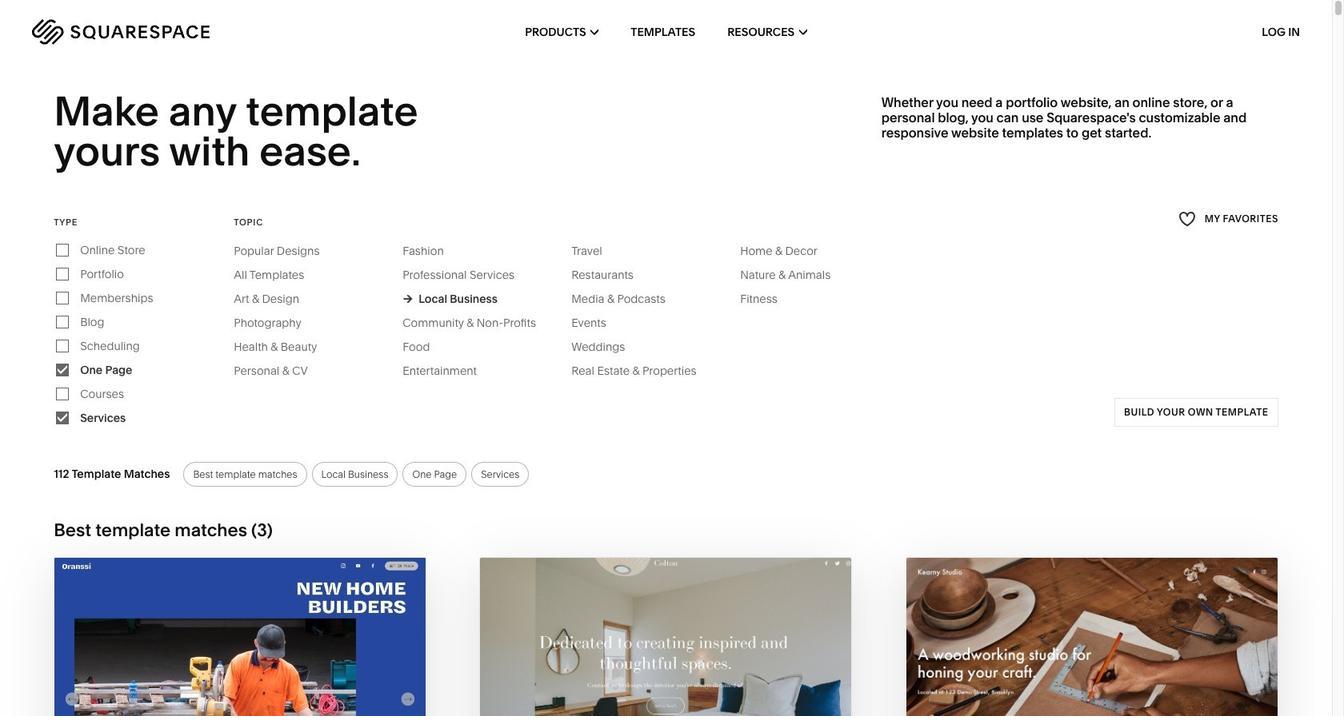 Task type: locate. For each thing, give the bounding box(es) containing it.
kearny image
[[906, 558, 1278, 717]]

colton image
[[480, 558, 852, 717]]



Task type: vqa. For each thing, say whether or not it's contained in the screenshot.
Colton IMAGE on the bottom of the page
yes



Task type: describe. For each thing, give the bounding box(es) containing it.
oranssi image
[[55, 558, 426, 717]]



